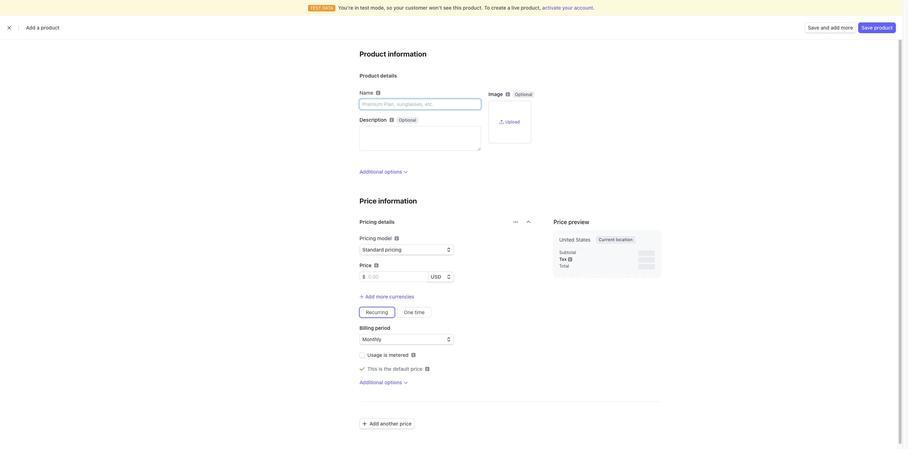 Task type: vqa. For each thing, say whether or not it's contained in the screenshot.
time
yes



Task type: describe. For each thing, give the bounding box(es) containing it.
current
[[599, 237, 615, 243]]

add for add more currencies
[[365, 294, 375, 300]]

upload button
[[500, 119, 520, 125]]

pricing for pricing model
[[360, 235, 376, 242]]

add for add another price
[[370, 421, 379, 427]]

save and add more button
[[805, 23, 856, 33]]

2 vertical spatial price
[[360, 263, 372, 269]]

pricing details
[[360, 219, 395, 225]]

in
[[355, 5, 359, 11]]

price inside button
[[400, 421, 412, 427]]

1 options from the top
[[385, 169, 402, 175]]

name
[[360, 90, 373, 96]]

live
[[512, 5, 520, 11]]

price for price information
[[360, 197, 377, 205]]

mode,
[[371, 5, 385, 11]]

details for product details
[[380, 73, 397, 79]]

pricing model
[[360, 235, 392, 242]]

product,
[[521, 5, 541, 11]]

the
[[384, 366, 392, 372]]

metered
[[389, 352, 409, 358]]

optional for description
[[399, 118, 416, 123]]

usage is metered
[[367, 352, 409, 358]]

time
[[415, 310, 425, 316]]

is for usage
[[384, 352, 388, 358]]

2 options from the top
[[385, 380, 402, 386]]

add a product
[[26, 25, 59, 31]]

you're in test mode, so your customer won't see this product. to create a live product, activate your account .
[[338, 5, 595, 11]]

billing period
[[360, 325, 390, 331]]

pricing for pricing details
[[360, 219, 377, 225]]

test
[[360, 5, 369, 11]]

and
[[821, 25, 830, 31]]

1 additional options from the top
[[360, 169, 402, 175]]

see
[[443, 5, 452, 11]]

so
[[387, 5, 392, 11]]

one time
[[404, 310, 425, 316]]

0 vertical spatial price
[[411, 366, 423, 372]]

usd
[[431, 274, 441, 280]]

product for product information
[[360, 50, 386, 58]]

details for pricing details
[[378, 219, 395, 225]]

account
[[574, 5, 593, 11]]

products
[[165, 40, 207, 51]]

save for save product
[[862, 25, 873, 31]]

price information
[[360, 197, 417, 205]]

1 vertical spatial a
[[37, 25, 40, 31]]

1 horizontal spatial a
[[508, 5, 510, 11]]



Task type: locate. For each thing, give the bounding box(es) containing it.
2 product from the top
[[360, 73, 379, 79]]

0 horizontal spatial optional
[[399, 118, 416, 123]]

your right so
[[394, 5, 404, 11]]

product.
[[463, 5, 483, 11]]

price for price preview
[[554, 219, 567, 225]]

additional options button
[[360, 168, 408, 176], [360, 379, 408, 387]]

0 vertical spatial svg image
[[513, 220, 518, 224]]

0 horizontal spatial a
[[37, 25, 40, 31]]

pricing up the "pricing model" in the bottom of the page
[[360, 219, 377, 225]]

additional up price information
[[360, 169, 383, 175]]

upload
[[505, 119, 520, 125]]

details inside button
[[378, 219, 395, 225]]

1 your from the left
[[394, 5, 404, 11]]

preview
[[569, 219, 589, 225]]

1 vertical spatial additional
[[360, 380, 383, 386]]

add
[[831, 25, 840, 31]]

activate
[[542, 5, 561, 11]]

save and add more
[[808, 25, 853, 31]]

0 vertical spatial pricing
[[360, 219, 377, 225]]

0 vertical spatial additional options button
[[360, 168, 408, 176]]

product
[[41, 25, 59, 31], [874, 25, 893, 31]]

1 vertical spatial additional options
[[360, 380, 402, 386]]

info element
[[395, 237, 399, 241]]

price
[[360, 197, 377, 205], [554, 219, 567, 225], [360, 263, 372, 269]]

0.00 text field
[[366, 272, 428, 282]]

1 horizontal spatial svg image
[[513, 220, 518, 224]]

total
[[559, 264, 569, 269]]

1 vertical spatial information
[[378, 197, 417, 205]]

1 save from the left
[[808, 25, 820, 31]]

save left 'and'
[[808, 25, 820, 31]]

product up name at the left top of the page
[[360, 73, 379, 79]]

pricing left model
[[360, 235, 376, 242]]

more
[[841, 25, 853, 31], [376, 294, 388, 300]]

usd button
[[428, 272, 454, 282]]

0 vertical spatial add
[[26, 25, 35, 31]]

.
[[593, 5, 595, 11]]

price preview
[[554, 219, 589, 225]]

save inside 'button'
[[808, 25, 820, 31]]

$
[[362, 274, 366, 280]]

save
[[808, 25, 820, 31], [862, 25, 873, 31]]

search…
[[368, 5, 386, 11]]

model
[[377, 235, 392, 242]]

period
[[375, 325, 390, 331]]

location
[[616, 237, 633, 243]]

another
[[380, 421, 399, 427]]

additional options down the
[[360, 380, 402, 386]]

2 vertical spatial add
[[370, 421, 379, 427]]

price left preview
[[554, 219, 567, 225]]

create
[[491, 5, 506, 11]]

more inside button
[[376, 294, 388, 300]]

billing
[[360, 325, 374, 331]]

1 horizontal spatial optional
[[515, 92, 533, 97]]

0 vertical spatial information
[[388, 50, 427, 58]]

svg image inside add another price button
[[362, 422, 367, 426]]

optional right image
[[515, 92, 533, 97]]

image
[[489, 91, 503, 97]]

states
[[576, 237, 591, 243]]

is
[[384, 352, 388, 358], [379, 366, 383, 372]]

details
[[380, 73, 397, 79], [378, 219, 395, 225]]

subtotal
[[559, 250, 576, 255]]

2 save from the left
[[862, 25, 873, 31]]

recurring
[[366, 310, 388, 316]]

0 vertical spatial a
[[508, 5, 510, 11]]

save product button
[[859, 23, 896, 33]]

1 vertical spatial price
[[554, 219, 567, 225]]

default
[[393, 366, 409, 372]]

Search… search field
[[357, 3, 532, 12]]

pricing details button
[[355, 214, 509, 228]]

add more currencies
[[365, 294, 414, 300]]

more right add
[[841, 25, 853, 31]]

usage
[[367, 352, 382, 358]]

1 vertical spatial add
[[365, 294, 375, 300]]

1 vertical spatial pricing
[[360, 235, 376, 242]]

1 vertical spatial product
[[360, 73, 379, 79]]

price
[[411, 366, 423, 372], [400, 421, 412, 427]]

save for save and add more
[[808, 25, 820, 31]]

save product
[[862, 25, 893, 31]]

0 horizontal spatial is
[[379, 366, 383, 372]]

1 vertical spatial optional
[[399, 118, 416, 123]]

options up price information
[[385, 169, 402, 175]]

your right activate
[[562, 5, 573, 11]]

product up the product details
[[360, 50, 386, 58]]

info image
[[395, 237, 399, 241]]

1 vertical spatial additional options button
[[360, 379, 408, 387]]

your
[[394, 5, 404, 11], [562, 5, 573, 11]]

1 horizontal spatial your
[[562, 5, 573, 11]]

1 vertical spatial svg image
[[362, 422, 367, 426]]

1 pricing from the top
[[360, 219, 377, 225]]

won't
[[429, 5, 442, 11]]

2 product from the left
[[874, 25, 893, 31]]

additional down "this"
[[360, 380, 383, 386]]

0 vertical spatial is
[[384, 352, 388, 358]]

1 vertical spatial details
[[378, 219, 395, 225]]

2 your from the left
[[562, 5, 573, 11]]

additional
[[360, 169, 383, 175], [360, 380, 383, 386]]

to
[[484, 5, 490, 11]]

0 vertical spatial more
[[841, 25, 853, 31]]

current location
[[599, 237, 633, 243]]

0 horizontal spatial your
[[394, 5, 404, 11]]

product details
[[360, 73, 397, 79]]

is for this
[[379, 366, 383, 372]]

1 horizontal spatial save
[[862, 25, 873, 31]]

united states
[[559, 237, 591, 243]]

add
[[26, 25, 35, 31], [365, 294, 375, 300], [370, 421, 379, 427]]

1 horizontal spatial more
[[841, 25, 853, 31]]

optional
[[515, 92, 533, 97], [399, 118, 416, 123]]

0 horizontal spatial more
[[376, 294, 388, 300]]

product inside button
[[874, 25, 893, 31]]

2 additional options from the top
[[360, 380, 402, 386]]

details down product information
[[380, 73, 397, 79]]

1 vertical spatial options
[[385, 380, 402, 386]]

one
[[404, 310, 413, 316]]

additional options button up price information
[[360, 168, 408, 176]]

optional for image
[[515, 92, 533, 97]]

add another price
[[370, 421, 412, 427]]

pricing inside pricing details button
[[360, 219, 377, 225]]

description
[[360, 117, 387, 123]]

1 product from the top
[[360, 50, 386, 58]]

optional down premium plan, sunglasses, etc. text field
[[399, 118, 416, 123]]

0 vertical spatial options
[[385, 169, 402, 175]]

additional options button down the
[[360, 379, 408, 387]]

2 pricing from the top
[[360, 235, 376, 242]]

1 vertical spatial is
[[379, 366, 383, 372]]

1 horizontal spatial product
[[874, 25, 893, 31]]

info image
[[568, 257, 573, 262]]

price up $
[[360, 263, 372, 269]]

add more currencies button
[[360, 294, 414, 301]]

1 additional options button from the top
[[360, 168, 408, 176]]

0 vertical spatial additional options
[[360, 169, 402, 175]]

$ button
[[360, 272, 366, 282]]

1 additional from the top
[[360, 169, 383, 175]]

1 horizontal spatial is
[[384, 352, 388, 358]]

more up recurring at bottom
[[376, 294, 388, 300]]

additional options
[[360, 169, 402, 175], [360, 380, 402, 386]]

united
[[559, 237, 575, 243]]

None text field
[[360, 126, 481, 151]]

0 vertical spatial price
[[360, 197, 377, 205]]

additional options up price information
[[360, 169, 402, 175]]

information for price information
[[378, 197, 417, 205]]

add for add a product
[[26, 25, 35, 31]]

tab list
[[165, 53, 724, 66]]

product
[[360, 50, 386, 58], [360, 73, 379, 79]]

pricing
[[360, 219, 377, 225], [360, 235, 376, 242]]

1 vertical spatial more
[[376, 294, 388, 300]]

product for product details
[[360, 73, 379, 79]]

0 vertical spatial additional
[[360, 169, 383, 175]]

activate your account link
[[542, 5, 593, 11]]

1 product from the left
[[41, 25, 59, 31]]

this is the default price
[[367, 366, 423, 372]]

Premium Plan, sunglasses, etc. text field
[[360, 99, 481, 109]]

0 horizontal spatial product
[[41, 25, 59, 31]]

this
[[367, 366, 377, 372]]

0 vertical spatial details
[[380, 73, 397, 79]]

product information
[[360, 50, 427, 58]]

this
[[453, 5, 462, 11]]

information
[[388, 50, 427, 58], [378, 197, 417, 205]]

customer
[[405, 5, 428, 11]]

save right add
[[862, 25, 873, 31]]

0 horizontal spatial svg image
[[362, 422, 367, 426]]

save inside button
[[862, 25, 873, 31]]

price right another
[[400, 421, 412, 427]]

options down this is the default price
[[385, 380, 402, 386]]

details up model
[[378, 219, 395, 225]]

1 vertical spatial price
[[400, 421, 412, 427]]

price up pricing details at the left
[[360, 197, 377, 205]]

information for product information
[[388, 50, 427, 58]]

2 additional from the top
[[360, 380, 383, 386]]

0 vertical spatial optional
[[515, 92, 533, 97]]

price right default
[[411, 366, 423, 372]]

svg image
[[513, 220, 518, 224], [362, 422, 367, 426]]

you're
[[338, 5, 353, 11]]

options
[[385, 169, 402, 175], [385, 380, 402, 386]]

is right usage
[[384, 352, 388, 358]]

add another price button
[[360, 419, 415, 429]]

more inside 'button'
[[841, 25, 853, 31]]

2 additional options button from the top
[[360, 379, 408, 387]]

a
[[508, 5, 510, 11], [37, 25, 40, 31]]

0 horizontal spatial save
[[808, 25, 820, 31]]

is left the
[[379, 366, 383, 372]]

0 vertical spatial product
[[360, 50, 386, 58]]

tax
[[559, 257, 567, 262]]

currencies
[[389, 294, 414, 300]]



